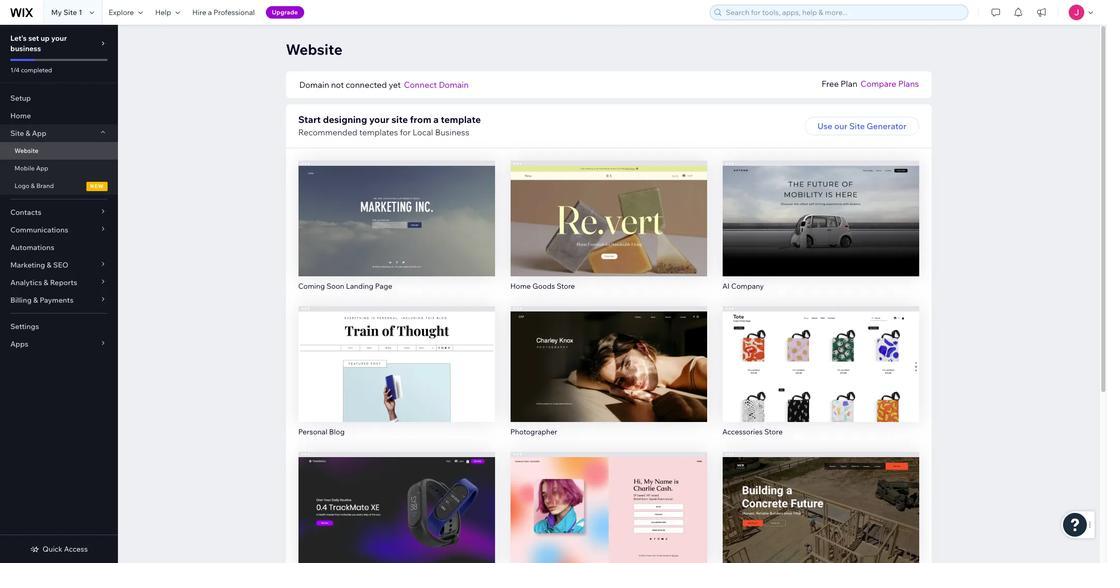 Task type: vqa. For each thing, say whether or not it's contained in the screenshot.
"Search all conversations" FIELD
no



Task type: locate. For each thing, give the bounding box(es) containing it.
home link
[[0, 107, 118, 125]]

0 vertical spatial a
[[208, 8, 212, 17]]

website up the not
[[286, 40, 343, 58]]

0 vertical spatial your
[[51, 34, 67, 43]]

domain
[[299, 80, 329, 90], [439, 80, 469, 90]]

1 vertical spatial website
[[14, 147, 38, 155]]

2 horizontal spatial site
[[849, 121, 865, 131]]

& for analytics
[[44, 278, 48, 288]]

& inside analytics & reports popup button
[[44, 278, 48, 288]]

home for home
[[10, 111, 31, 121]]

seo
[[53, 261, 68, 270]]

your right "up"
[[51, 34, 67, 43]]

logo
[[14, 182, 29, 190]]

template
[[441, 114, 481, 126]]

soon
[[327, 282, 344, 291]]

let's set up your business
[[10, 34, 67, 53]]

& left the seo
[[47, 261, 52, 270]]

1 horizontal spatial website
[[286, 40, 343, 58]]

1
[[79, 8, 82, 17]]

1 horizontal spatial domain
[[439, 80, 469, 90]]

store right the accessories
[[764, 428, 783, 437]]

1/4
[[10, 66, 20, 74]]

new
[[90, 183, 104, 190]]

reports
[[50, 278, 77, 288]]

1 vertical spatial store
[[764, 428, 783, 437]]

hire a professional
[[192, 8, 255, 17]]

store right goods
[[557, 282, 575, 291]]

& for marketing
[[47, 261, 52, 270]]

& left the reports at left
[[44, 278, 48, 288]]

local
[[413, 127, 433, 138]]

connected
[[346, 80, 387, 90]]

home
[[10, 111, 31, 121], [510, 282, 531, 291]]

edit
[[389, 205, 404, 216], [601, 205, 616, 216], [813, 205, 829, 216], [389, 351, 404, 361], [601, 351, 616, 361], [813, 351, 829, 361], [389, 497, 404, 507], [601, 497, 616, 507], [813, 497, 829, 507]]

free
[[822, 79, 839, 89]]

accessories store
[[722, 428, 783, 437]]

analytics
[[10, 278, 42, 288]]

accessories
[[722, 428, 763, 437]]

& inside site & app popup button
[[26, 129, 30, 138]]

site inside popup button
[[10, 129, 24, 138]]

billing & payments
[[10, 296, 73, 305]]

home down setup
[[10, 111, 31, 121]]

personal blog
[[298, 428, 345, 437]]

connect domain button
[[404, 79, 469, 91]]

site down setup
[[10, 129, 24, 138]]

& for site
[[26, 129, 30, 138]]

let's
[[10, 34, 27, 43]]

1 horizontal spatial your
[[369, 114, 389, 126]]

communications button
[[0, 221, 118, 239]]

home for home goods store
[[510, 282, 531, 291]]

page
[[375, 282, 392, 291]]

compare plans button
[[861, 78, 919, 90]]

0 horizontal spatial home
[[10, 111, 31, 121]]

app inside mobile app link
[[36, 165, 48, 172]]

edit button for photographer
[[587, 347, 630, 366]]

site & app button
[[0, 125, 118, 142]]

home goods store
[[510, 282, 575, 291]]

1 vertical spatial app
[[36, 165, 48, 172]]

edit for personal blog
[[389, 351, 404, 361]]

personal
[[298, 428, 327, 437]]

view
[[387, 227, 406, 237], [599, 227, 618, 237], [811, 227, 830, 237], [387, 373, 406, 383], [599, 373, 618, 383], [387, 519, 406, 529], [599, 519, 618, 529], [811, 519, 830, 529]]

& inside billing & payments popup button
[[33, 296, 38, 305]]

1 vertical spatial a
[[433, 114, 439, 126]]

1 vertical spatial home
[[510, 282, 531, 291]]

designing
[[323, 114, 367, 126]]

1 vertical spatial your
[[369, 114, 389, 126]]

app up website link
[[32, 129, 46, 138]]

your up templates
[[369, 114, 389, 126]]

0 horizontal spatial your
[[51, 34, 67, 43]]

completed
[[21, 66, 52, 74]]

domain right connect
[[439, 80, 469, 90]]

home left goods
[[510, 282, 531, 291]]

set
[[28, 34, 39, 43]]

1 horizontal spatial a
[[433, 114, 439, 126]]

store
[[557, 282, 575, 291], [764, 428, 783, 437]]

automations
[[10, 243, 54, 252]]

& right billing
[[33, 296, 38, 305]]

home inside the sidebar element
[[10, 111, 31, 121]]

blog
[[329, 428, 345, 437]]

0 horizontal spatial domain
[[299, 80, 329, 90]]

& right logo at the left of the page
[[31, 182, 35, 190]]

& inside marketing & seo popup button
[[47, 261, 52, 270]]

analytics & reports
[[10, 278, 77, 288]]

coming
[[298, 282, 325, 291]]

a right hire
[[208, 8, 212, 17]]

help button
[[149, 0, 186, 25]]

compare
[[861, 79, 896, 89]]

goods
[[533, 282, 555, 291]]

a inside start designing your site from a template recommended templates for local business
[[433, 114, 439, 126]]

billing & payments button
[[0, 292, 118, 309]]

0 horizontal spatial site
[[10, 129, 24, 138]]

0 vertical spatial app
[[32, 129, 46, 138]]

plans
[[898, 79, 919, 89]]

coming soon landing page
[[298, 282, 392, 291]]

ai
[[722, 282, 730, 291]]

1 horizontal spatial site
[[63, 8, 77, 17]]

& for logo
[[31, 182, 35, 190]]

site right our on the top of the page
[[849, 121, 865, 131]]

0 horizontal spatial website
[[14, 147, 38, 155]]

0 vertical spatial home
[[10, 111, 31, 121]]

payments
[[40, 296, 73, 305]]

edit for coming soon landing page
[[389, 205, 404, 216]]

1 horizontal spatial home
[[510, 282, 531, 291]]

site
[[391, 114, 408, 126]]

sidebar element
[[0, 25, 118, 564]]

0 horizontal spatial store
[[557, 282, 575, 291]]

edit button
[[375, 201, 418, 220], [587, 201, 630, 220], [799, 201, 843, 220], [375, 347, 418, 366], [587, 347, 630, 366], [799, 347, 843, 366], [375, 493, 418, 511], [587, 493, 630, 511], [799, 493, 843, 511]]

app right mobile
[[36, 165, 48, 172]]

edit button for personal blog
[[375, 347, 418, 366]]

edit for photographer
[[601, 351, 616, 361]]

site left 1
[[63, 8, 77, 17]]

for
[[400, 127, 411, 138]]

quick access button
[[30, 545, 88, 555]]

a right from
[[433, 114, 439, 126]]

contacts button
[[0, 204, 118, 221]]

website down site & app at the left of page
[[14, 147, 38, 155]]

0 vertical spatial website
[[286, 40, 343, 58]]

my
[[51, 8, 62, 17]]

& up mobile
[[26, 129, 30, 138]]

domain left the not
[[299, 80, 329, 90]]

view button
[[375, 223, 419, 242], [587, 223, 631, 242], [799, 223, 843, 242], [375, 369, 419, 387], [587, 369, 631, 387], [375, 514, 419, 533], [587, 514, 631, 533], [799, 514, 843, 533]]

website
[[286, 40, 343, 58], [14, 147, 38, 155]]

1/4 completed
[[10, 66, 52, 74]]



Task type: describe. For each thing, give the bounding box(es) containing it.
photographer
[[510, 428, 557, 437]]

settings link
[[0, 318, 118, 336]]

setup link
[[0, 90, 118, 107]]

quick access
[[43, 545, 88, 555]]

site & app
[[10, 129, 46, 138]]

1 domain from the left
[[299, 80, 329, 90]]

hire
[[192, 8, 206, 17]]

mobile app link
[[0, 160, 118, 177]]

billing
[[10, 296, 32, 305]]

1 horizontal spatial store
[[764, 428, 783, 437]]

use our site generator button
[[805, 117, 919, 136]]

start
[[298, 114, 321, 126]]

up
[[41, 34, 50, 43]]

your inside start designing your site from a template recommended templates for local business
[[369, 114, 389, 126]]

help
[[155, 8, 171, 17]]

from
[[410, 114, 431, 126]]

edit for accessories store
[[813, 351, 829, 361]]

business
[[435, 127, 469, 138]]

our
[[834, 121, 847, 131]]

Search for tools, apps, help & more... field
[[723, 5, 965, 20]]

use our site generator
[[818, 121, 907, 131]]

connect
[[404, 80, 437, 90]]

edit for home goods store
[[601, 205, 616, 216]]

upgrade button
[[266, 6, 304, 19]]

edit button for accessories store
[[799, 347, 843, 366]]

website inside website link
[[14, 147, 38, 155]]

my site 1
[[51, 8, 82, 17]]

access
[[64, 545, 88, 555]]

automations link
[[0, 239, 118, 257]]

ai company
[[722, 282, 764, 291]]

use
[[818, 121, 832, 131]]

generator
[[867, 121, 907, 131]]

not
[[331, 80, 344, 90]]

& for billing
[[33, 296, 38, 305]]

setup
[[10, 94, 31, 103]]

settings
[[10, 322, 39, 332]]

quick
[[43, 545, 62, 555]]

mobile app
[[14, 165, 48, 172]]

plan
[[841, 79, 857, 89]]

contacts
[[10, 208, 41, 217]]

website link
[[0, 142, 118, 160]]

upgrade
[[272, 8, 298, 16]]

explore
[[109, 8, 134, 17]]

apps button
[[0, 336, 118, 353]]

hire a professional link
[[186, 0, 261, 25]]

app inside site & app popup button
[[32, 129, 46, 138]]

start designing your site from a template recommended templates for local business
[[298, 114, 481, 138]]

logo & brand
[[14, 182, 54, 190]]

marketing & seo
[[10, 261, 68, 270]]

edit button for coming soon landing page
[[375, 201, 418, 220]]

communications
[[10, 226, 68, 235]]

2 domain from the left
[[439, 80, 469, 90]]

business
[[10, 44, 41, 53]]

landing
[[346, 282, 373, 291]]

free plan compare plans
[[822, 79, 919, 89]]

0 horizontal spatial a
[[208, 8, 212, 17]]

edit for ai company
[[813, 205, 829, 216]]

edit button for ai company
[[799, 201, 843, 220]]

mobile
[[14, 165, 35, 172]]

0 vertical spatial store
[[557, 282, 575, 291]]

your inside let's set up your business
[[51, 34, 67, 43]]

site inside button
[[849, 121, 865, 131]]

analytics & reports button
[[0, 274, 118, 292]]

apps
[[10, 340, 28, 349]]

professional
[[214, 8, 255, 17]]

templates
[[359, 127, 398, 138]]

brand
[[36, 182, 54, 190]]

marketing
[[10, 261, 45, 270]]

company
[[731, 282, 764, 291]]

edit button for home goods store
[[587, 201, 630, 220]]

domain not connected yet connect domain
[[299, 80, 469, 90]]

marketing & seo button
[[0, 257, 118, 274]]

yet
[[389, 80, 401, 90]]

recommended
[[298, 127, 357, 138]]



